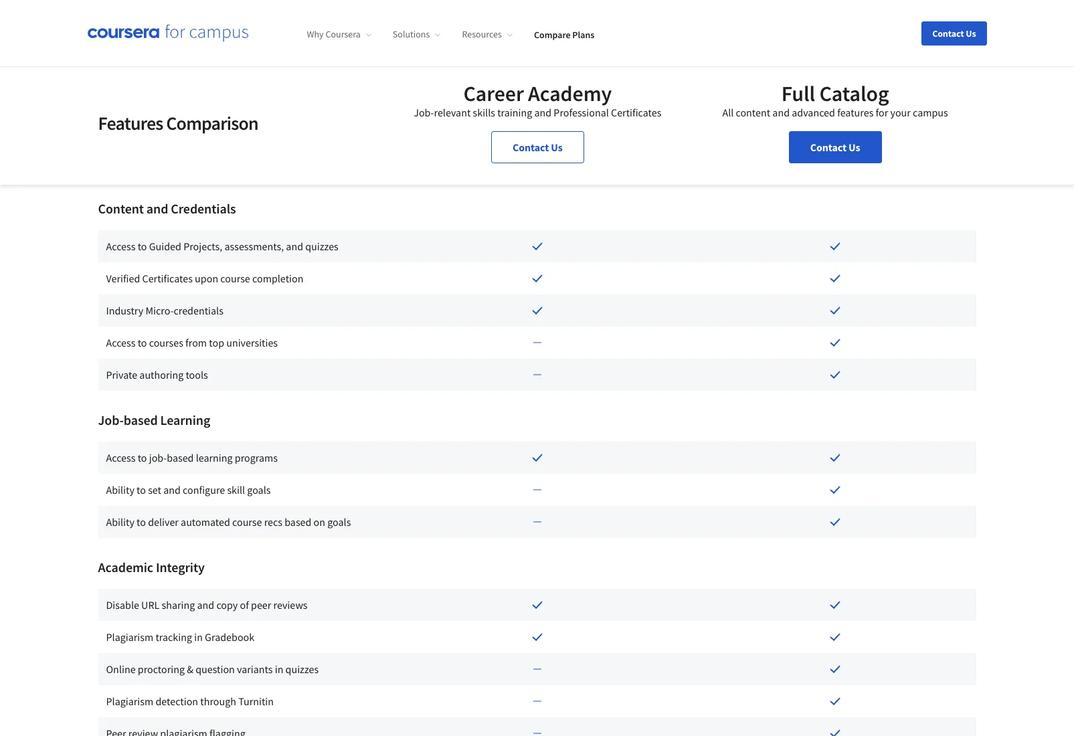 Task type: describe. For each thing, give the bounding box(es) containing it.
contact us for contact us button
[[933, 27, 977, 39]]

through
[[200, 695, 236, 708]]

plagiarism for plagiarism tracking in gradebook
[[106, 631, 153, 644]]

automated
[[181, 516, 230, 529]]

solutions link
[[393, 28, 441, 40]]

plans
[[573, 28, 595, 40]]

programs
[[235, 451, 278, 465]]

content and credentials
[[98, 200, 236, 217]]

0 horizontal spatial in
[[194, 631, 203, 644]]

disable
[[106, 599, 139, 612]]

on
[[314, 516, 325, 529]]

coursera for campus image
[[87, 24, 248, 42]]

0 vertical spatial course
[[221, 272, 250, 285]]

to for set
[[137, 483, 146, 497]]

plagiarism tracking in gradebook
[[106, 631, 255, 644]]

credentials
[[174, 304, 224, 317]]

full catalog all content and advanced features for your campus
[[723, 80, 949, 119]]

plagiarism detection through turnitin
[[106, 695, 274, 708]]

catalog
[[820, 80, 890, 107]]

quizzes for online proctoring & question variants in quizzes
[[286, 663, 319, 676]]

job-
[[149, 451, 167, 465]]

why coursera
[[307, 28, 361, 40]]

relevant
[[434, 106, 471, 119]]

0 horizontal spatial based
[[124, 412, 158, 429]]

online proctoring & question variants in quizzes
[[106, 663, 319, 676]]

certificates inside career academy job-relevant skills training and professional certificates
[[611, 106, 662, 119]]

universities
[[226, 336, 278, 350]]

skills
[[473, 106, 495, 119]]

access to courses from top universities
[[106, 336, 278, 350]]

url
[[141, 599, 160, 612]]

sharing
[[162, 599, 195, 612]]

content
[[736, 106, 771, 119]]

content
[[98, 200, 144, 217]]

and inside full catalog all content and advanced features for your campus
[[773, 106, 790, 119]]

compare plans link
[[534, 28, 595, 40]]

1 vertical spatial goals
[[328, 516, 351, 529]]

courses
[[149, 336, 183, 350]]

reviews
[[274, 599, 308, 612]]

resources link
[[462, 28, 513, 40]]

question
[[196, 663, 235, 676]]

completion
[[252, 272, 304, 285]]

of
[[240, 599, 249, 612]]

access to job-based learning programs
[[106, 451, 278, 465]]

for
[[876, 106, 889, 119]]

full
[[782, 80, 816, 107]]

0 horizontal spatial goals
[[247, 483, 271, 497]]

1 contact us link from the left
[[491, 131, 584, 163]]

1 vertical spatial based
[[167, 451, 194, 465]]

upon
[[195, 272, 218, 285]]

set
[[148, 483, 161, 497]]

projects,
[[184, 240, 222, 253]]

why coursera link
[[307, 28, 372, 40]]

comparison
[[166, 111, 258, 135]]

online
[[106, 663, 136, 676]]

learning
[[160, 412, 210, 429]]

disable url sharing and copy of peer reviews
[[106, 599, 308, 612]]

resources
[[462, 28, 502, 40]]

why
[[307, 28, 324, 40]]

top
[[209, 336, 224, 350]]

ability for ability to deliver automated course recs based on goals
[[106, 516, 135, 529]]

professional
[[554, 106, 609, 119]]

and inside career academy job-relevant skills training and professional certificates
[[535, 106, 552, 119]]

ability for ability to set and configure skill goals
[[106, 483, 135, 497]]

features
[[98, 111, 163, 135]]

all
[[723, 106, 734, 119]]

compare plans
[[534, 28, 595, 40]]

features comparison
[[98, 111, 258, 135]]

1 vertical spatial job-
[[98, 412, 124, 429]]

proctoring
[[138, 663, 185, 676]]

academy
[[528, 80, 612, 107]]

campus
[[913, 106, 949, 119]]

from
[[186, 336, 207, 350]]

contact for 2nd contact us link from left
[[811, 141, 847, 154]]



Task type: vqa. For each thing, say whether or not it's contained in the screenshot.
through
yes



Task type: locate. For each thing, give the bounding box(es) containing it.
1 horizontal spatial contact us link
[[789, 131, 882, 163]]

ability to set and configure skill goals
[[106, 483, 271, 497]]

1 horizontal spatial contact us
[[811, 141, 861, 154]]

2 horizontal spatial us
[[966, 27, 977, 39]]

based
[[124, 412, 158, 429], [167, 451, 194, 465], [285, 516, 312, 529]]

skill
[[227, 483, 245, 497]]

us for contact us button
[[966, 27, 977, 39]]

1 vertical spatial certificates
[[142, 272, 193, 285]]

job- left skills
[[414, 106, 434, 119]]

to for deliver
[[137, 516, 146, 529]]

access up the verified
[[106, 240, 136, 253]]

1 access from the top
[[106, 240, 136, 253]]

contact us link
[[491, 131, 584, 163], [789, 131, 882, 163]]

2 horizontal spatial based
[[285, 516, 312, 529]]

goals right skill
[[247, 483, 271, 497]]

access for content
[[106, 240, 136, 253]]

plagiarism for plagiarism detection through turnitin
[[106, 695, 153, 708]]

1 vertical spatial access
[[106, 336, 136, 350]]

1 ability from the top
[[106, 483, 135, 497]]

quizzes
[[305, 240, 339, 253], [286, 663, 319, 676]]

industry micro-credentials
[[106, 304, 224, 317]]

0 horizontal spatial us
[[551, 141, 563, 154]]

variants
[[237, 663, 273, 676]]

learning
[[196, 451, 233, 465]]

tools
[[186, 368, 208, 382]]

industry
[[106, 304, 143, 317]]

1 vertical spatial course
[[232, 516, 262, 529]]

1 horizontal spatial based
[[167, 451, 194, 465]]

gradebook
[[205, 631, 255, 644]]

private
[[106, 368, 137, 382]]

0 vertical spatial quizzes
[[305, 240, 339, 253]]

job-based learning
[[98, 412, 210, 429]]

contact us button
[[922, 21, 987, 45]]

configure
[[183, 483, 225, 497]]

2 horizontal spatial contact us
[[933, 27, 977, 39]]

ability left the 'set'
[[106, 483, 135, 497]]

ability to deliver automated course recs based on goals
[[106, 516, 351, 529]]

verified
[[106, 272, 140, 285]]

course left the recs
[[232, 516, 262, 529]]

0 horizontal spatial job-
[[98, 412, 124, 429]]

contact us inside button
[[933, 27, 977, 39]]

contact us
[[933, 27, 977, 39], [513, 141, 563, 154], [811, 141, 861, 154]]

2 vertical spatial access
[[106, 451, 136, 465]]

0 horizontal spatial contact us link
[[491, 131, 584, 163]]

deliver
[[148, 516, 179, 529]]

to left deliver
[[137, 516, 146, 529]]

contact us for second contact us link from right
[[513, 141, 563, 154]]

job- inside career academy job-relevant skills training and professional certificates
[[414, 106, 434, 119]]

coursera
[[326, 28, 361, 40]]

job-
[[414, 106, 434, 119], [98, 412, 124, 429]]

2 vertical spatial based
[[285, 516, 312, 529]]

access to guided projects, assessments, and quizzes
[[106, 240, 339, 253]]

&
[[187, 663, 193, 676]]

recs
[[264, 516, 283, 529]]

2 contact us link from the left
[[789, 131, 882, 163]]

training
[[498, 106, 533, 119]]

in right variants
[[275, 663, 284, 676]]

integrity
[[156, 559, 205, 576]]

1 plagiarism from the top
[[106, 631, 153, 644]]

ability left deliver
[[106, 516, 135, 529]]

contact us link down the features
[[789, 131, 882, 163]]

academic integrity
[[98, 559, 205, 576]]

1 horizontal spatial goals
[[328, 516, 351, 529]]

job- down private
[[98, 412, 124, 429]]

credentials
[[171, 200, 236, 217]]

contact for second contact us link from right
[[513, 141, 549, 154]]

goals right on
[[328, 516, 351, 529]]

0 vertical spatial goals
[[247, 483, 271, 497]]

peer
[[251, 599, 271, 612]]

us for 2nd contact us link from left
[[849, 141, 861, 154]]

0 vertical spatial plagiarism
[[106, 631, 153, 644]]

to left courses
[[138, 336, 147, 350]]

authoring
[[140, 368, 184, 382]]

access left job-
[[106, 451, 136, 465]]

to left the 'set'
[[137, 483, 146, 497]]

goals
[[247, 483, 271, 497], [328, 516, 351, 529]]

certificates down guided at the top left of the page
[[142, 272, 193, 285]]

2 plagiarism from the top
[[106, 695, 153, 708]]

0 horizontal spatial certificates
[[142, 272, 193, 285]]

solutions
[[393, 28, 430, 40]]

assessments,
[[225, 240, 284, 253]]

based left on
[[285, 516, 312, 529]]

0 vertical spatial based
[[124, 412, 158, 429]]

plagiarism down online
[[106, 695, 153, 708]]

contact for contact us button
[[933, 27, 965, 39]]

verified certificates upon course completion
[[106, 272, 304, 285]]

to left job-
[[138, 451, 147, 465]]

based up job-
[[124, 412, 158, 429]]

1 horizontal spatial certificates
[[611, 106, 662, 119]]

1 vertical spatial plagiarism
[[106, 695, 153, 708]]

0 vertical spatial in
[[194, 631, 203, 644]]

access for job-
[[106, 451, 136, 465]]

guided
[[149, 240, 181, 253]]

features
[[838, 106, 874, 119]]

0 horizontal spatial contact
[[513, 141, 549, 154]]

us inside button
[[966, 27, 977, 39]]

access up private
[[106, 336, 136, 350]]

to
[[138, 240, 147, 253], [138, 336, 147, 350], [138, 451, 147, 465], [137, 483, 146, 497], [137, 516, 146, 529]]

0 vertical spatial certificates
[[611, 106, 662, 119]]

compare
[[534, 28, 571, 40]]

micro-
[[146, 304, 174, 317]]

contact inside contact us button
[[933, 27, 965, 39]]

plagiarism down disable
[[106, 631, 153, 644]]

private authoring tools
[[106, 368, 208, 382]]

contact us for 2nd contact us link from left
[[811, 141, 861, 154]]

certificates right professional at top right
[[611, 106, 662, 119]]

to for courses
[[138, 336, 147, 350]]

contact us link down training
[[491, 131, 584, 163]]

2 horizontal spatial contact
[[933, 27, 965, 39]]

0 vertical spatial job-
[[414, 106, 434, 119]]

course
[[221, 272, 250, 285], [232, 516, 262, 529]]

contact
[[933, 27, 965, 39], [513, 141, 549, 154], [811, 141, 847, 154]]

to left guided at the top left of the page
[[138, 240, 147, 253]]

us for second contact us link from right
[[551, 141, 563, 154]]

1 horizontal spatial job-
[[414, 106, 434, 119]]

tracking
[[156, 631, 192, 644]]

0 vertical spatial access
[[106, 240, 136, 253]]

career academy job-relevant skills training and professional certificates
[[414, 80, 662, 119]]

detection
[[156, 695, 198, 708]]

0 vertical spatial ability
[[106, 483, 135, 497]]

2 access from the top
[[106, 336, 136, 350]]

quizzes for access to guided projects, assessments, and quizzes
[[305, 240, 339, 253]]

2 ability from the top
[[106, 516, 135, 529]]

career
[[464, 80, 524, 107]]

3 access from the top
[[106, 451, 136, 465]]

advanced
[[792, 106, 836, 119]]

to for job-
[[138, 451, 147, 465]]

copy
[[217, 599, 238, 612]]

1 vertical spatial in
[[275, 663, 284, 676]]

certificates
[[611, 106, 662, 119], [142, 272, 193, 285]]

academic
[[98, 559, 153, 576]]

0 horizontal spatial contact us
[[513, 141, 563, 154]]

1 horizontal spatial us
[[849, 141, 861, 154]]

course right upon
[[221, 272, 250, 285]]

turnitin
[[238, 695, 274, 708]]

in right tracking on the left
[[194, 631, 203, 644]]

to for guided
[[138, 240, 147, 253]]

based up ability to set and configure skill goals
[[167, 451, 194, 465]]

1 horizontal spatial in
[[275, 663, 284, 676]]

1 vertical spatial ability
[[106, 516, 135, 529]]

your
[[891, 106, 911, 119]]

1 vertical spatial quizzes
[[286, 663, 319, 676]]

us
[[966, 27, 977, 39], [551, 141, 563, 154], [849, 141, 861, 154]]

1 horizontal spatial contact
[[811, 141, 847, 154]]

ability
[[106, 483, 135, 497], [106, 516, 135, 529]]

access
[[106, 240, 136, 253], [106, 336, 136, 350], [106, 451, 136, 465]]



